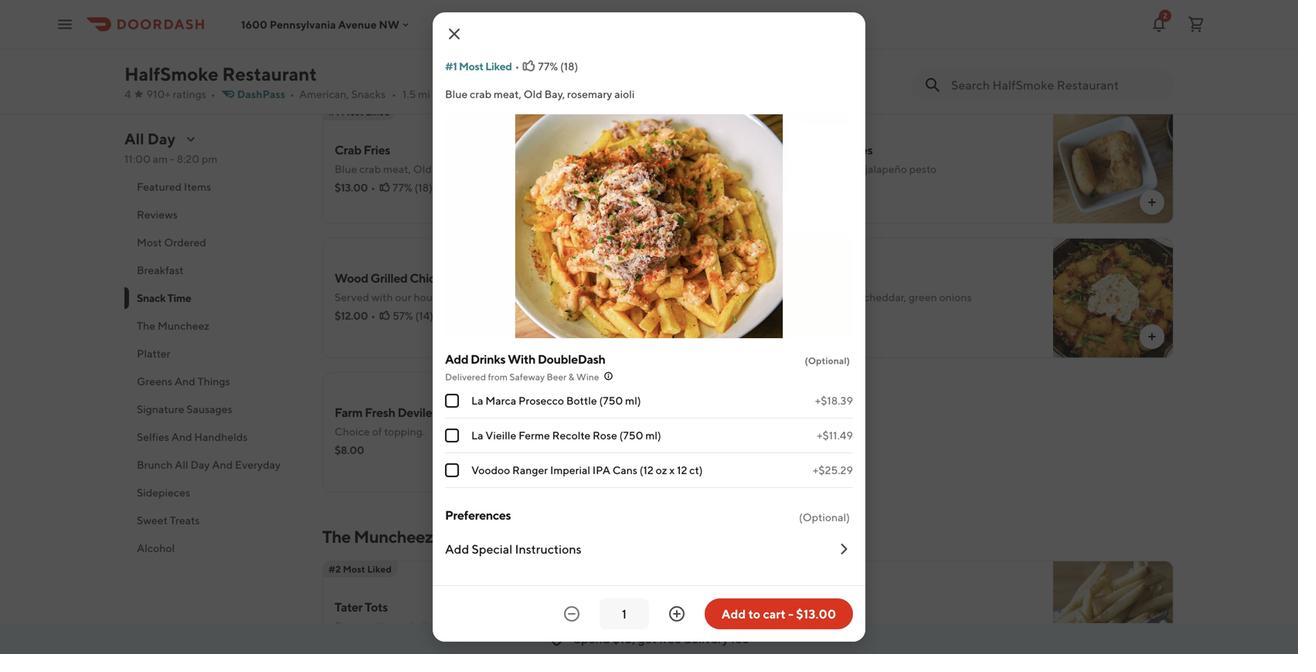 Task type: vqa. For each thing, say whether or not it's contained in the screenshot.
'87% (54)'
no



Task type: describe. For each thing, give the bounding box(es) containing it.
voodoo
[[471, 464, 510, 477]]

selfies
[[137, 431, 169, 444]]

fee
[[731, 632, 749, 646]]

muncheez inside 'button'
[[158, 320, 210, 332]]

ipa
[[592, 464, 610, 477]]

• right $12.00
[[371, 309, 376, 322]]

mi
[[418, 88, 430, 100]]

1 horizontal spatial aioli
[[614, 88, 635, 100]]

preferences
[[445, 508, 511, 523]]

pickled
[[827, 163, 863, 175]]

wine
[[576, 372, 599, 382]]

brunch all day and everyday button
[[124, 451, 304, 479]]

sweet treats
[[137, 514, 200, 527]]

signature sausages button
[[124, 396, 304, 423]]

add for add to cart - $13.00
[[722, 607, 746, 622]]

tots inside loaded tater tots smoky bacon, aged cheddar, green onions $10.00
[[840, 271, 863, 286]]

cart
[[763, 607, 786, 622]]

choice
[[335, 425, 370, 438]]

$15,
[[613, 632, 635, 646]]

of
[[372, 425, 382, 438]]

green
[[909, 291, 937, 304]]

0 horizontal spatial all
[[124, 130, 144, 148]]

0 items, open order cart image
[[1187, 15, 1205, 34]]

1 horizontal spatial old
[[524, 88, 542, 100]]

la for la marca prosecco bottle (750 ml)
[[471, 394, 483, 407]]

aioli inside crab fries blue crab meat, old bay, rosemary aioli
[[504, 163, 524, 175]]

items
[[184, 180, 211, 193]]

dashpass
[[237, 88, 285, 100]]

to
[[748, 607, 760, 622]]

liked for crab fries
[[366, 107, 390, 117]]

#3
[[760, 107, 773, 117]]

meat, inside crab fries blue crab meat, old bay, rosemary aioli
[[383, 163, 411, 175]]

all day
[[124, 130, 175, 148]]

$6.00
[[766, 625, 796, 637]]

#2 most liked
[[328, 564, 392, 575]]

#1 for crab fries
[[328, 107, 339, 117]]

tater inside tater tots buttermilk ranch dip. 73% (15)
[[335, 600, 362, 615]]

1 horizontal spatial the muncheez
[[322, 527, 433, 547]]

most for mac n cheese bites
[[775, 107, 797, 117]]

73%
[[389, 639, 409, 651]]

close crab fries image
[[445, 25, 464, 43]]

77% (18) inside dialog
[[538, 60, 578, 73]]

liked for tater tots
[[367, 564, 392, 575]]

halfsmoke
[[124, 63, 218, 85]]

the muncheez button
[[124, 312, 304, 340]]

most ordered button
[[124, 229, 304, 257]]

#1 most liked for blue crab meat, old bay, rosemary aioli
[[445, 60, 512, 73]]

add drinks with doubledash
[[445, 352, 605, 367]]

add item to cart image for mac n cheese bites
[[1146, 196, 1158, 209]]

old inside crab fries blue crab meat, old bay, rosemary aioli
[[413, 163, 432, 175]]

910+ ratings •
[[146, 88, 215, 100]]

sausages
[[187, 403, 232, 416]]

house
[[414, 291, 443, 304]]

blue inside crab fries blue crab meat, old bay, rosemary aioli
[[335, 163, 357, 175]]

add item to cart image for crab fries
[[714, 196, 726, 209]]

1 vertical spatial (optional)
[[799, 511, 850, 524]]

wood
[[335, 271, 368, 286]]

0 vertical spatial time
[[370, 70, 408, 90]]

featured items button
[[124, 173, 304, 201]]

1.5
[[403, 88, 416, 100]]

onions
[[939, 291, 972, 304]]

1 horizontal spatial rosemary
[[567, 88, 612, 100]]

selfies and handhelds
[[137, 431, 248, 444]]

Item Search search field
[[951, 76, 1161, 93]]

aged
[[837, 291, 862, 304]]

dialog containing add drinks with doubledash
[[433, 9, 865, 642]]

reviews
[[137, 208, 178, 221]]

0 horizontal spatial (18)
[[415, 181, 433, 194]]

voodoo ranger imperial ipa cans (12 oz x 12 ct)
[[471, 464, 703, 477]]

deviled
[[398, 405, 439, 420]]

1 horizontal spatial ml)
[[645, 429, 661, 442]]

avenue
[[338, 18, 377, 31]]

crab inside dialog
[[470, 88, 492, 100]]

doubledash
[[538, 352, 605, 367]]

Current quantity is 1 number field
[[609, 606, 640, 623]]

bottle
[[566, 394, 597, 407]]

0 horizontal spatial -
[[170, 153, 175, 165]]

1 vertical spatial time
[[167, 292, 191, 304]]

mumbo
[[445, 291, 483, 304]]

topping.
[[384, 425, 425, 438]]

57%
[[393, 309, 413, 322]]

(14)
[[415, 309, 433, 322]]

1 horizontal spatial snack
[[322, 70, 367, 90]]

sunglasses & advil image
[[621, 0, 742, 36]]

increase quantity by 1 image
[[668, 605, 686, 624]]

bay, inside dialog
[[544, 88, 565, 100]]

dashpass •
[[237, 88, 294, 100]]

• down crab fries blue crab meat, old bay, rosemary aioli
[[371, 181, 375, 194]]

n
[[792, 143, 799, 157]]

brunch
[[137, 459, 173, 471]]

0 vertical spatial $13.00
[[335, 181, 368, 194]]

+$11.49
[[817, 429, 853, 442]]

4
[[124, 88, 131, 100]]

everyday
[[235, 459, 281, 471]]

dip.
[[419, 620, 437, 633]]

1 horizontal spatial muncheez
[[354, 527, 433, 547]]

la for la vieille ferme recolte rose (750 ml)
[[471, 429, 483, 442]]

bay, inside crab fries blue crab meat, old bay, rosemary aioli
[[434, 163, 455, 175]]

delivered from safeway beer & wine image
[[602, 370, 615, 382]]

11:00 am - 8:20 pm
[[124, 153, 217, 165]]

most for crab fries
[[341, 107, 364, 117]]

crab
[[335, 143, 361, 157]]

free
[[659, 632, 681, 646]]

pm
[[202, 153, 217, 165]]

drinks
[[471, 352, 506, 367]]

2
[[1163, 11, 1167, 20]]

ct)
[[689, 464, 703, 477]]

add to cart - $13.00
[[722, 607, 836, 622]]

• down the restaurant
[[290, 88, 294, 100]]

french fries image
[[1053, 561, 1174, 654]]

nw
[[379, 18, 399, 31]]

platter
[[137, 347, 170, 360]]

(optional) inside add drinks with doubledash group
[[805, 355, 850, 366]]

ranch
[[389, 620, 417, 633]]

77% inside dialog
[[538, 60, 558, 73]]

with
[[508, 352, 535, 367]]

#2
[[328, 564, 341, 575]]

sweet treats button
[[124, 507, 304, 535]]

1 vertical spatial 77%
[[392, 181, 412, 194]]

decrease quantity by 1 image
[[563, 605, 581, 624]]

restaurant
[[222, 63, 317, 85]]

fries for crab
[[364, 143, 390, 157]]

0 vertical spatial (750
[[599, 394, 623, 407]]

brunch all day and everyday
[[137, 459, 281, 471]]

fresh
[[365, 405, 395, 420]]

la marca prosecco bottle (750 ml)
[[471, 394, 641, 407]]

crab fries blue crab meat, old bay, rosemary aioli
[[335, 143, 524, 175]]

1 horizontal spatial blue
[[445, 88, 468, 100]]

(18) inside dialog
[[560, 60, 578, 73]]

chicken
[[410, 271, 455, 286]]

greens and things
[[137, 375, 230, 388]]

alcohol button
[[124, 535, 304, 563]]

breakfast button
[[124, 257, 304, 284]]

mac n cheese bites served with pickled jalapeño pesto $8.00
[[766, 143, 937, 194]]



Task type: locate. For each thing, give the bounding box(es) containing it.
0 horizontal spatial crab
[[359, 163, 381, 175]]

fries right crab at the left of page
[[364, 143, 390, 157]]

77% up blue crab meat, old bay, rosemary aioli
[[538, 60, 558, 73]]

tots
[[840, 271, 863, 286], [365, 600, 388, 615]]

1 vertical spatial and
[[171, 431, 192, 444]]

served for wood
[[335, 291, 369, 304]]

tots up aged
[[840, 271, 863, 286]]

add up delivered
[[445, 352, 468, 367]]

0 vertical spatial the muncheez
[[137, 320, 210, 332]]

tater tots image
[[621, 561, 742, 654]]

with inside mac n cheese bites served with pickled jalapeño pesto $8.00
[[803, 163, 825, 175]]

with down grilled
[[371, 291, 393, 304]]

tots up buttermilk
[[365, 600, 388, 615]]

and up 'signature sausages'
[[175, 375, 195, 388]]

1 vertical spatial 77% (18)
[[392, 181, 433, 194]]

farm fresh deviled eggs image
[[621, 372, 742, 493]]

1 vertical spatial rosemary
[[457, 163, 502, 175]]

selfies and handhelds button
[[124, 423, 304, 451]]

#1 most liked for crab fries
[[328, 107, 390, 117]]

None checkbox
[[445, 394, 459, 408], [445, 429, 459, 443], [445, 464, 459, 478], [445, 394, 459, 408], [445, 429, 459, 443], [445, 464, 459, 478]]

1 horizontal spatial 77%
[[538, 60, 558, 73]]

bacon,
[[802, 291, 835, 304]]

1 vertical spatial bay,
[[434, 163, 455, 175]]

most down the close crab fries icon
[[459, 60, 483, 73]]

0 vertical spatial (optional)
[[805, 355, 850, 366]]

$8.00 inside farm fresh deviled eggs choice of topping. $8.00
[[335, 444, 364, 457]]

crab up $13.00 •
[[359, 163, 381, 175]]

$8.00 down mac
[[766, 181, 796, 194]]

0 horizontal spatial 77% (18)
[[392, 181, 433, 194]]

treats
[[170, 514, 200, 527]]

tater
[[810, 271, 838, 286], [335, 600, 362, 615]]

$8.00 down choice in the left of the page
[[335, 444, 364, 457]]

0 vertical spatial -
[[170, 153, 175, 165]]

oz
[[656, 464, 667, 477]]

77% down crab fries blue crab meat, old bay, rosemary aioli
[[392, 181, 412, 194]]

crab fries image
[[621, 104, 742, 224]]

0 vertical spatial meat,
[[494, 88, 521, 100]]

aioli
[[614, 88, 635, 100], [504, 163, 524, 175]]

0 horizontal spatial meat,
[[383, 163, 411, 175]]

add left to
[[722, 607, 746, 622]]

loaded tater tots image
[[1053, 238, 1174, 359]]

#3 most liked
[[760, 107, 824, 117]]

1 vertical spatial add item to cart image
[[1146, 196, 1158, 209]]

spend $15, get free delivery fee
[[574, 632, 749, 646]]

most down american, snacks • 1.5 mi in the top of the page
[[341, 107, 364, 117]]

+$25.29
[[813, 464, 853, 477]]

0 horizontal spatial snack
[[137, 292, 166, 304]]

#1 most liked down american, snacks • 1.5 mi in the top of the page
[[328, 107, 390, 117]]

beer
[[547, 372, 567, 382]]

all right brunch
[[175, 459, 188, 471]]

0 vertical spatial crab
[[470, 88, 492, 100]]

day
[[147, 130, 175, 148], [190, 459, 210, 471]]

&
[[569, 372, 574, 382]]

dialog
[[433, 9, 865, 642]]

instructions
[[515, 542, 582, 557]]

1 horizontal spatial -
[[788, 607, 794, 622]]

buttermilk
[[335, 620, 387, 633]]

the muncheez up #2 most liked
[[322, 527, 433, 547]]

the muncheez
[[137, 320, 210, 332], [322, 527, 433, 547]]

0 horizontal spatial served
[[335, 291, 369, 304]]

(18) up blue crab meat, old bay, rosemary aioli
[[560, 60, 578, 73]]

- right am at the left top
[[170, 153, 175, 165]]

1 horizontal spatial time
[[370, 70, 408, 90]]

day inside button
[[190, 459, 210, 471]]

1 vertical spatial crab
[[359, 163, 381, 175]]

breakfast
[[137, 264, 184, 277]]

$13.00 inside button
[[796, 607, 836, 622]]

american, snacks • 1.5 mi
[[299, 88, 430, 100]]

0 vertical spatial 77%
[[538, 60, 558, 73]]

muncheez up #2 most liked
[[354, 527, 433, 547]]

0 vertical spatial ml)
[[625, 394, 641, 407]]

rosemary
[[567, 88, 612, 100], [457, 163, 502, 175]]

1600 pennsylvania avenue nw button
[[241, 18, 412, 31]]

$13.00
[[335, 181, 368, 194], [796, 607, 836, 622]]

#1 most liked
[[445, 60, 512, 73], [328, 107, 390, 117]]

most for tater tots
[[343, 564, 365, 575]]

rosemary inside crab fries blue crab meat, old bay, rosemary aioli
[[457, 163, 502, 175]]

0 horizontal spatial fries
[[364, 143, 390, 157]]

0 horizontal spatial tots
[[365, 600, 388, 615]]

add item to cart image for smoky bacon, aged cheddar, green onions
[[1146, 331, 1158, 343]]

signature
[[137, 403, 184, 416]]

(15)
[[411, 639, 430, 651]]

0 vertical spatial old
[[524, 88, 542, 100]]

crab right mi
[[470, 88, 492, 100]]

rose
[[593, 429, 617, 442]]

muncheez
[[158, 320, 210, 332], [354, 527, 433, 547]]

time down breakfast
[[167, 292, 191, 304]]

0 vertical spatial all
[[124, 130, 144, 148]]

tater inside loaded tater tots smoky bacon, aged cheddar, green onions $10.00
[[810, 271, 838, 286]]

0 vertical spatial muncheez
[[158, 320, 210, 332]]

(optional)
[[805, 355, 850, 366], [799, 511, 850, 524]]

11:00
[[124, 153, 151, 165]]

(750
[[599, 394, 623, 407], [619, 429, 643, 442]]

0 horizontal spatial 77%
[[392, 181, 412, 194]]

• left 1.5 at top left
[[392, 88, 396, 100]]

77% (18) up blue crab meat, old bay, rosemary aioli
[[538, 60, 578, 73]]

12
[[677, 464, 687, 477]]

0 vertical spatial day
[[147, 130, 175, 148]]

77% (18)
[[538, 60, 578, 73], [392, 181, 433, 194]]

0 horizontal spatial with
[[371, 291, 393, 304]]

snack time
[[322, 70, 408, 90], [137, 292, 191, 304]]

la
[[471, 394, 483, 407], [471, 429, 483, 442]]

most for blue crab meat, old bay, rosemary aioli
[[459, 60, 483, 73]]

57% (14)
[[393, 309, 433, 322]]

0 vertical spatial (18)
[[560, 60, 578, 73]]

#1 most liked inside dialog
[[445, 60, 512, 73]]

wood grilled chicken wings image
[[621, 238, 742, 359]]

$13.00 •
[[335, 181, 375, 194]]

liked for mac n cheese bites
[[799, 107, 824, 117]]

served down mac
[[766, 163, 801, 175]]

add item to cart image
[[714, 196, 726, 209], [1146, 331, 1158, 343]]

most right #3 at right
[[775, 107, 797, 117]]

$13.00 down crab at the left of page
[[335, 181, 368, 194]]

and for selfies
[[171, 431, 192, 444]]

add item to cart image for served with our house mumbo sauce
[[714, 331, 726, 343]]

time left mi
[[370, 70, 408, 90]]

$12.00 •
[[335, 309, 376, 322]]

$8.00 inside mac n cheese bites served with pickled jalapeño pesto $8.00
[[766, 181, 796, 194]]

special
[[472, 542, 513, 557]]

0 horizontal spatial time
[[167, 292, 191, 304]]

la left marca
[[471, 394, 483, 407]]

- right cart on the right of the page
[[788, 607, 794, 622]]

1 horizontal spatial tater
[[810, 271, 838, 286]]

time
[[370, 70, 408, 90], [167, 292, 191, 304]]

liked up cheese
[[799, 107, 824, 117]]

ml)
[[625, 394, 641, 407], [645, 429, 661, 442]]

$8.00
[[766, 181, 796, 194], [335, 444, 364, 457]]

1 vertical spatial add item to cart image
[[1146, 331, 1158, 343]]

our
[[395, 291, 411, 304]]

1 vertical spatial fries
[[807, 602, 834, 616]]

all inside button
[[175, 459, 188, 471]]

1 horizontal spatial (18)
[[560, 60, 578, 73]]

all
[[124, 130, 144, 148], [175, 459, 188, 471]]

0 horizontal spatial muncheez
[[158, 320, 210, 332]]

snack down breakfast
[[137, 292, 166, 304]]

muncheez up platter
[[158, 320, 210, 332]]

77% (18) down crab fries blue crab meat, old bay, rosemary aioli
[[392, 181, 433, 194]]

served inside the wood grilled chicken wings served with our house mumbo sauce
[[335, 291, 369, 304]]

0 vertical spatial #1 most liked
[[445, 60, 512, 73]]

0 vertical spatial add item to cart image
[[714, 8, 726, 20]]

snack time down avenue
[[322, 70, 408, 90]]

0 vertical spatial blue
[[445, 88, 468, 100]]

get
[[638, 632, 657, 646]]

#1
[[445, 60, 457, 73], [328, 107, 339, 117]]

the
[[137, 320, 155, 332], [322, 527, 351, 547]]

mac
[[766, 143, 790, 157]]

2 vertical spatial add item to cart image
[[714, 331, 726, 343]]

with for n
[[803, 163, 825, 175]]

with inside the wood grilled chicken wings served with our house mumbo sauce
[[371, 291, 393, 304]]

most inside button
[[137, 236, 162, 249]]

with down cheese
[[803, 163, 825, 175]]

fries right the french
[[807, 602, 834, 616]]

• up blue crab meat, old bay, rosemary aioli
[[515, 60, 520, 73]]

1 horizontal spatial served
[[766, 163, 801, 175]]

and down the handhelds
[[212, 459, 233, 471]]

1600
[[241, 18, 267, 31]]

with for grilled
[[371, 291, 393, 304]]

#1 for blue crab meat, old bay, rosemary aioli
[[445, 60, 457, 73]]

1 vertical spatial ml)
[[645, 429, 661, 442]]

1 la from the top
[[471, 394, 483, 407]]

(optional) up +$18.39
[[805, 355, 850, 366]]

liked for blue crab meat, old bay, rosemary aioli
[[485, 60, 512, 73]]

the muncheez up platter
[[137, 320, 210, 332]]

cheese
[[801, 143, 843, 157]]

tots inside tater tots buttermilk ranch dip. 73% (15)
[[365, 600, 388, 615]]

add item to cart image
[[714, 8, 726, 20], [1146, 196, 1158, 209], [714, 331, 726, 343]]

mac n cheese bites image
[[1053, 104, 1174, 224]]

served up $12.00
[[335, 291, 369, 304]]

blue right mi
[[445, 88, 468, 100]]

0 horizontal spatial add item to cart image
[[714, 196, 726, 209]]

add drinks with doubledash group
[[445, 351, 853, 488]]

1 horizontal spatial #1 most liked
[[445, 60, 512, 73]]

cans
[[613, 464, 637, 477]]

add special instructions
[[445, 542, 582, 557]]

0 vertical spatial #1
[[445, 60, 457, 73]]

1 vertical spatial #1
[[328, 107, 339, 117]]

1 horizontal spatial crab
[[470, 88, 492, 100]]

most right "#2"
[[343, 564, 365, 575]]

safeway
[[510, 372, 545, 382]]

0 horizontal spatial tater
[[335, 600, 362, 615]]

2 vertical spatial add
[[722, 607, 746, 622]]

served
[[766, 163, 801, 175], [335, 291, 369, 304]]

0 horizontal spatial the muncheez
[[137, 320, 210, 332]]

0 vertical spatial with
[[803, 163, 825, 175]]

delivered from safeway beer & wine
[[445, 372, 599, 382]]

handhelds
[[194, 431, 248, 444]]

• down halfsmoke restaurant
[[211, 88, 215, 100]]

am
[[153, 153, 168, 165]]

blue down crab at the left of page
[[335, 163, 357, 175]]

#1 down the close crab fries icon
[[445, 60, 457, 73]]

day up am at the left top
[[147, 130, 175, 148]]

fries for french
[[807, 602, 834, 616]]

add to cart - $13.00 button
[[705, 599, 853, 630]]

0 horizontal spatial aioli
[[504, 163, 524, 175]]

things
[[198, 375, 230, 388]]

1 vertical spatial tater
[[335, 600, 362, 615]]

and inside button
[[171, 431, 192, 444]]

1 vertical spatial (18)
[[415, 181, 433, 194]]

served for mac
[[766, 163, 801, 175]]

0 vertical spatial add
[[445, 352, 468, 367]]

0 horizontal spatial day
[[147, 130, 175, 148]]

1 horizontal spatial meat,
[[494, 88, 521, 100]]

delivered
[[445, 372, 486, 382]]

and for greens
[[175, 375, 195, 388]]

liked right "#2"
[[367, 564, 392, 575]]

alcohol
[[137, 542, 175, 555]]

the up "#2"
[[322, 527, 351, 547]]

meat, inside dialog
[[494, 88, 521, 100]]

spend
[[574, 632, 610, 646]]

1 vertical spatial snack time
[[137, 292, 191, 304]]

0 vertical spatial rosemary
[[567, 88, 612, 100]]

ml) right bottle
[[625, 394, 641, 407]]

la left vieille
[[471, 429, 483, 442]]

snack time down breakfast
[[137, 292, 191, 304]]

0 horizontal spatial #1
[[328, 107, 339, 117]]

1 horizontal spatial add item to cart image
[[1146, 331, 1158, 343]]

served inside mac n cheese bites served with pickled jalapeño pesto $8.00
[[766, 163, 801, 175]]

(750 down delivered from safeway beer & wine icon
[[599, 394, 623, 407]]

1 horizontal spatial snack time
[[322, 70, 408, 90]]

open menu image
[[56, 15, 74, 34]]

snack down avenue
[[322, 70, 367, 90]]

jalapeño
[[865, 163, 907, 175]]

reviews button
[[124, 201, 304, 229]]

crab inside crab fries blue crab meat, old bay, rosemary aioli
[[359, 163, 381, 175]]

0 vertical spatial the
[[137, 320, 155, 332]]

1 vertical spatial served
[[335, 291, 369, 304]]

most down reviews
[[137, 236, 162, 249]]

2 vertical spatial and
[[212, 459, 233, 471]]

0 vertical spatial fries
[[364, 143, 390, 157]]

1 vertical spatial all
[[175, 459, 188, 471]]

pennsylvania
[[270, 18, 336, 31]]

bites
[[845, 143, 873, 157]]

1 vertical spatial blue
[[335, 163, 357, 175]]

la vieille ferme recolte rose (750 ml)
[[471, 429, 661, 442]]

0 vertical spatial la
[[471, 394, 483, 407]]

most inside dialog
[[459, 60, 483, 73]]

the inside 'button'
[[137, 320, 155, 332]]

tater up bacon,
[[810, 271, 838, 286]]

0 horizontal spatial bay,
[[434, 163, 455, 175]]

ml) up (12
[[645, 429, 661, 442]]

1 vertical spatial aioli
[[504, 163, 524, 175]]

#1 most liked down the close crab fries icon
[[445, 60, 512, 73]]

tater up buttermilk
[[335, 600, 362, 615]]

the muncheez inside 'button'
[[137, 320, 210, 332]]

- inside add to cart - $13.00 button
[[788, 607, 794, 622]]

1 vertical spatial #1 most liked
[[328, 107, 390, 117]]

0 horizontal spatial snack time
[[137, 292, 191, 304]]

1 horizontal spatial the
[[322, 527, 351, 547]]

2 la from the top
[[471, 429, 483, 442]]

add for add drinks with doubledash
[[445, 352, 468, 367]]

$13.00 up the $6.00
[[796, 607, 836, 622]]

0 horizontal spatial ml)
[[625, 394, 641, 407]]

1 horizontal spatial $8.00
[[766, 181, 796, 194]]

(750 right rose
[[619, 429, 643, 442]]

the up platter
[[137, 320, 155, 332]]

0 vertical spatial add item to cart image
[[714, 196, 726, 209]]

1 vertical spatial meat,
[[383, 163, 411, 175]]

1 horizontal spatial 77% (18)
[[538, 60, 578, 73]]

ranger
[[512, 464, 548, 477]]

fries inside crab fries blue crab meat, old bay, rosemary aioli
[[364, 143, 390, 157]]

#1 down american,
[[328, 107, 339, 117]]

delivery
[[684, 632, 729, 646]]

greens
[[137, 375, 172, 388]]

0 horizontal spatial $13.00
[[335, 181, 368, 194]]

all up 11:00
[[124, 130, 144, 148]]

day down selfies and handhelds
[[190, 459, 210, 471]]

add for add special instructions
[[445, 542, 469, 557]]

add left special
[[445, 542, 469, 557]]

0 horizontal spatial #1 most liked
[[328, 107, 390, 117]]

liked up blue crab meat, old bay, rosemary aioli
[[485, 60, 512, 73]]

and down 'signature sausages'
[[171, 431, 192, 444]]

0 horizontal spatial rosemary
[[457, 163, 502, 175]]

liked down snacks
[[366, 107, 390, 117]]

1 horizontal spatial bay,
[[544, 88, 565, 100]]

(18) down crab fries blue crab meat, old bay, rosemary aioli
[[415, 181, 433, 194]]

notification bell image
[[1150, 15, 1168, 34]]

$12.00
[[335, 309, 368, 322]]

1 vertical spatial (750
[[619, 429, 643, 442]]

tater tots buttermilk ranch dip. 73% (15)
[[335, 600, 437, 651]]

1 vertical spatial -
[[788, 607, 794, 622]]

0 vertical spatial snack time
[[322, 70, 408, 90]]

1 vertical spatial muncheez
[[354, 527, 433, 547]]

1 vertical spatial $13.00
[[796, 607, 836, 622]]

(optional) down +$25.29
[[799, 511, 850, 524]]

add inside group
[[445, 352, 468, 367]]



